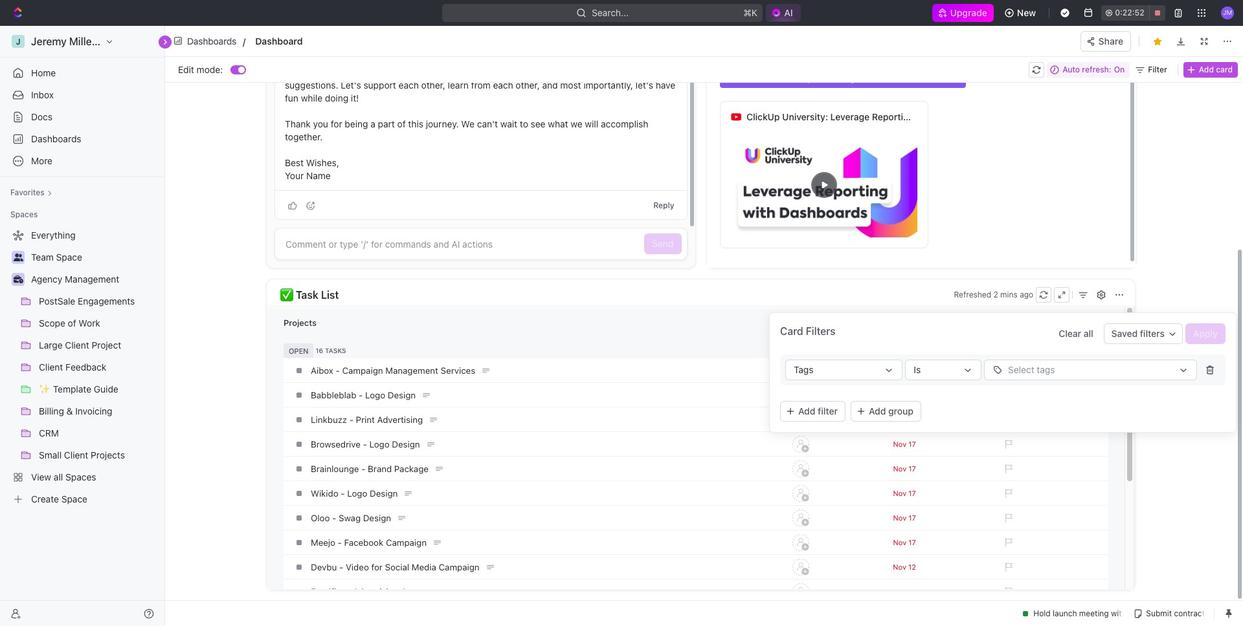 Task type: describe. For each thing, give the bounding box(es) containing it.
add for add card
[[1199, 64, 1214, 74]]

dashboards for rightmost dashboards link
[[187, 35, 236, 46]]

docs
[[31, 111, 52, 122]]

share button
[[1080, 31, 1131, 51]]

filters
[[806, 326, 836, 337]]

project.
[[442, 67, 474, 78]]

agency management link
[[31, 269, 157, 290]]

favorites
[[10, 188, 45, 197]]

have
[[656, 80, 675, 91]]

wait
[[500, 118, 517, 129]]

add card
[[1199, 64, 1233, 74]]

0:22:52
[[1115, 8, 1144, 17]]

hesitate
[[517, 67, 550, 78]]

journey.
[[426, 118, 459, 129]]

importantly,
[[584, 80, 633, 91]]

best wishes, your name
[[285, 157, 339, 181]]

mins
[[1000, 290, 1018, 300]]

in
[[415, 67, 422, 78]]

spaces
[[10, 210, 38, 219]]

0 horizontal spatial and
[[542, 80, 558, 91]]

clickup
[[747, 111, 780, 122]]

0 vertical spatial management
[[827, 73, 882, 84]]

saved filters button
[[1104, 324, 1183, 344]]

docs link
[[5, 107, 159, 128]]

⌘k
[[744, 7, 758, 18]]

to inside thank you for being a part of this journey. we can't wait to see what we will accomplish together.
[[520, 118, 528, 129]]

add group
[[869, 406, 914, 417]]

tags
[[794, 365, 813, 376]]

remember, every idea matters in this project. so, don't hesitate to share your thoughts and suggestions. let's support each other, learn from each other, and most importantly, let's have fun while doing it!
[[285, 67, 678, 104]]

clickup logo image
[[1179, 31, 1237, 43]]

to inside remember, every idea matters in this project. so, don't hesitate to share your thoughts and suggestions. let's support each other, learn from each other, and most importantly, let's have fun while doing it!
[[552, 67, 561, 78]]

tags
[[1037, 365, 1055, 376]]

clear all button
[[1051, 324, 1101, 344]]

add card button
[[1183, 62, 1238, 77]]

name
[[306, 170, 331, 181]]

send button
[[644, 234, 682, 254]]

card filters
[[780, 326, 836, 337]]

refreshed
[[954, 290, 991, 300]]

so,
[[476, 67, 490, 78]]

home
[[31, 67, 56, 78]]

management inside sidebar navigation
[[65, 274, 119, 285]]

from
[[471, 80, 491, 91]]

with
[[916, 111, 935, 122]]

2 other, from the left
[[516, 80, 540, 91]]

refresh:
[[1082, 64, 1111, 74]]

✅ task list button
[[280, 286, 949, 304]]

apply
[[1193, 328, 1218, 339]]

select tags button
[[984, 360, 1197, 381]]

new button
[[999, 3, 1044, 23]]

is button
[[905, 360, 982, 381]]

2 each from the left
[[493, 80, 513, 91]]

thoughts
[[610, 67, 647, 78]]

all
[[1084, 328, 1093, 339]]

tags button
[[785, 360, 903, 381]]

this inside remember, every idea matters in this project. so, don't hesitate to share your thoughts and suggestions. let's support each other, learn from each other, and most importantly, let's have fun while doing it!
[[424, 67, 440, 78]]

refreshed 2 mins ago
[[954, 290, 1033, 300]]

saved filters
[[1111, 328, 1165, 339]]

clickup university: leverage reporting with dashboards link
[[747, 102, 989, 133]]

suggestions.
[[285, 80, 338, 91]]

wishes,
[[306, 157, 339, 168]]

1 vertical spatial dashboards
[[937, 111, 989, 122]]

search...
[[592, 7, 629, 18]]

what
[[548, 118, 568, 129]]

while
[[301, 93, 322, 104]]

let's
[[341, 80, 361, 91]]

agency management
[[31, 274, 119, 285]]

project
[[794, 73, 824, 84]]

support
[[364, 80, 396, 91]]

is
[[914, 365, 921, 376]]

card
[[780, 326, 803, 337]]

2023
[[1106, 31, 1127, 42]]

mode:
[[197, 64, 223, 75]]

it!
[[351, 93, 359, 104]]

you
[[313, 118, 328, 129]]

we
[[571, 118, 582, 129]]

1 each from the left
[[399, 80, 419, 91]]

projects
[[284, 318, 317, 328]]

agency
[[31, 274, 62, 285]]

add for add group
[[869, 406, 886, 417]]

0 vertical spatial and
[[649, 67, 665, 78]]

at
[[1129, 31, 1137, 42]]



Task type: locate. For each thing, give the bounding box(es) containing it.
1 horizontal spatial add
[[869, 406, 886, 417]]

filter
[[818, 406, 838, 417]]

add filter button
[[780, 401, 846, 422]]

together.
[[285, 131, 323, 142]]

0 horizontal spatial this
[[408, 118, 423, 129]]

1 horizontal spatial dashboards link
[[170, 32, 241, 51]]

can't
[[477, 118, 498, 129]]

✅
[[280, 289, 293, 301]]

reply
[[653, 200, 674, 210]]

apply button
[[1185, 324, 1226, 344]]

2
[[993, 290, 998, 300]]

0 vertical spatial dashboards link
[[170, 32, 241, 51]]

0 horizontal spatial each
[[399, 80, 419, 91]]

a
[[370, 118, 375, 129]]

edit
[[178, 64, 194, 75]]

auto
[[1063, 64, 1080, 74]]

management right agency
[[65, 274, 119, 285]]

0 vertical spatial to
[[552, 67, 561, 78]]

university:
[[782, 111, 828, 122]]

dashboards inside sidebar navigation
[[31, 133, 81, 144]]

1 horizontal spatial to
[[552, 67, 561, 78]]

0 horizontal spatial add
[[798, 406, 815, 417]]

dashboards for dashboards link to the left
[[31, 133, 81, 144]]

1 vertical spatial to
[[520, 118, 528, 129]]

leverage
[[830, 111, 870, 122]]

your
[[285, 170, 304, 181]]

your
[[589, 67, 607, 78]]

on
[[1114, 64, 1125, 74]]

1 horizontal spatial each
[[493, 80, 513, 91]]

idea
[[360, 67, 378, 78]]

None text field
[[255, 33, 615, 49]]

reporting
[[872, 111, 914, 122]]

0 horizontal spatial management
[[65, 274, 119, 285]]

thank
[[285, 118, 311, 129]]

clickup university: leverage reporting with dashboards
[[747, 111, 989, 122]]

add left group
[[869, 406, 886, 417]]

dashboards up mode:
[[187, 35, 236, 46]]

business time image
[[13, 276, 23, 284]]

doing
[[325, 93, 348, 104]]

card
[[1216, 64, 1233, 74]]

other, down hesitate
[[516, 80, 540, 91]]

dashboards link up mode:
[[170, 32, 241, 51]]

let's
[[636, 80, 653, 91]]

pm
[[1157, 31, 1170, 42]]

ago
[[1020, 290, 1033, 300]]

auto refresh: on
[[1063, 64, 1125, 74]]

this
[[424, 67, 440, 78], [408, 118, 423, 129]]

1 horizontal spatial management
[[827, 73, 882, 84]]

2 horizontal spatial dashboards
[[937, 111, 989, 122]]

add left filter
[[798, 406, 815, 417]]

0 vertical spatial dashboards
[[187, 35, 236, 46]]

this inside thank you for being a part of this journey. we can't wait to see what we will accomplish together.
[[408, 118, 423, 129]]

0 horizontal spatial to
[[520, 118, 528, 129]]

dashboards link
[[170, 32, 241, 51], [5, 129, 159, 150]]

0 horizontal spatial other,
[[421, 80, 445, 91]]

inbox
[[31, 89, 54, 100]]

group
[[888, 406, 914, 417]]

0:22:52 button
[[1101, 5, 1165, 21]]

0 horizontal spatial dashboards link
[[5, 129, 159, 150]]

0 vertical spatial this
[[424, 67, 440, 78]]

to left share
[[552, 67, 561, 78]]

dec
[[1075, 31, 1090, 42]]

1:07
[[1139, 31, 1155, 42]]

1 horizontal spatial other,
[[516, 80, 540, 91]]

saved
[[1111, 328, 1138, 339]]

dashboards down docs
[[31, 133, 81, 144]]

1 horizontal spatial and
[[649, 67, 665, 78]]

1 vertical spatial management
[[65, 274, 119, 285]]

other,
[[421, 80, 445, 91], [516, 80, 540, 91]]

1 horizontal spatial this
[[424, 67, 440, 78]]

task
[[296, 289, 318, 301]]

select tags
[[1008, 365, 1055, 376]]

dashboards link down docs link on the top of the page
[[5, 129, 159, 150]]

reply button
[[648, 198, 680, 213]]

each down in
[[399, 80, 419, 91]]

sidebar navigation
[[0, 26, 165, 627]]

2 vertical spatial dashboards
[[31, 133, 81, 144]]

upgrade
[[950, 7, 987, 18]]

filters
[[1140, 328, 1165, 339]]

add left card
[[1199, 64, 1214, 74]]

add filter
[[798, 406, 838, 417]]

dec 13, 2023 at 1:07 pm
[[1075, 31, 1170, 42]]

add group button
[[851, 401, 921, 422]]

to
[[749, 73, 759, 84]]

13,
[[1093, 31, 1104, 42]]

0 horizontal spatial dashboards
[[31, 133, 81, 144]]

management
[[827, 73, 882, 84], [65, 274, 119, 285]]

1 other, from the left
[[421, 80, 445, 91]]

how to build a project management dashboard guide
[[727, 73, 959, 84]]

clear
[[1059, 328, 1081, 339]]

home link
[[5, 63, 159, 84]]

and
[[649, 67, 665, 78], [542, 80, 558, 91]]

favorites button
[[5, 185, 57, 201]]

1 vertical spatial dashboards link
[[5, 129, 159, 150]]

dashboards right with
[[937, 111, 989, 122]]

most
[[560, 80, 581, 91]]

this right the of
[[408, 118, 423, 129]]

select
[[1008, 365, 1034, 376]]

new
[[1017, 7, 1036, 18]]

list
[[321, 289, 339, 301]]

this right in
[[424, 67, 440, 78]]

to
[[552, 67, 561, 78], [520, 118, 528, 129]]

1 vertical spatial and
[[542, 80, 558, 91]]

add
[[1199, 64, 1214, 74], [798, 406, 815, 417], [869, 406, 886, 417]]

management up leverage at the right of the page
[[827, 73, 882, 84]]

best
[[285, 157, 304, 168]]

clear all
[[1059, 328, 1093, 339]]

1 horizontal spatial dashboards
[[187, 35, 236, 46]]

to left see
[[520, 118, 528, 129]]

will
[[585, 118, 598, 129]]

other, down in
[[421, 80, 445, 91]]

for
[[331, 118, 342, 129]]

2 horizontal spatial add
[[1199, 64, 1214, 74]]

send
[[652, 238, 674, 249]]

add for add filter
[[798, 406, 815, 417]]

and up the have at the right of page
[[649, 67, 665, 78]]

being
[[345, 118, 368, 129]]

inbox link
[[5, 85, 159, 106]]

and left most at left top
[[542, 80, 558, 91]]

1 vertical spatial this
[[408, 118, 423, 129]]

each down don't
[[493, 80, 513, 91]]

matters
[[380, 67, 412, 78]]

dashboard
[[885, 73, 932, 84]]

learn
[[448, 80, 469, 91]]

guide
[[934, 73, 959, 84]]

✅ task list
[[280, 289, 339, 301]]

share
[[1099, 35, 1123, 46]]

every
[[335, 67, 358, 78]]



Task type: vqa. For each thing, say whether or not it's contained in the screenshot.
the
no



